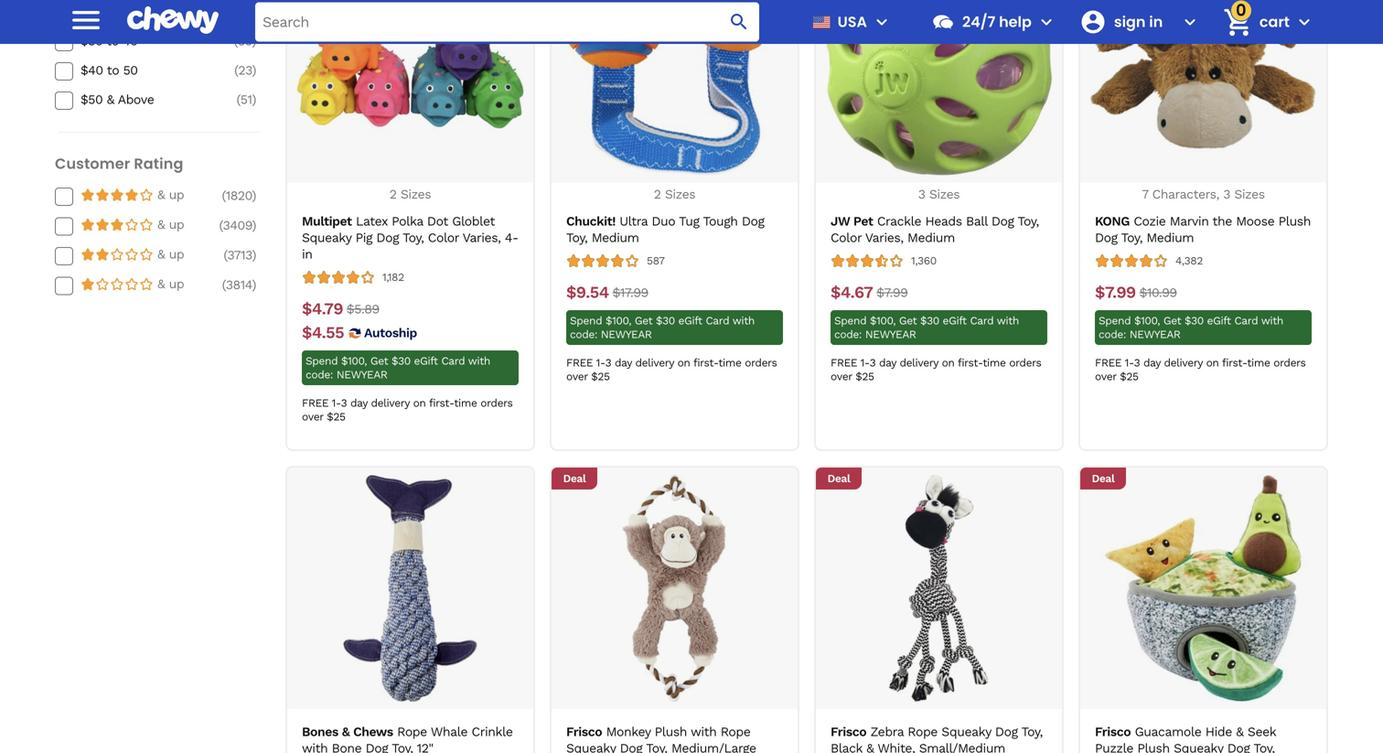 Task type: vqa. For each thing, say whether or not it's contained in the screenshot.


Task type: locate. For each thing, give the bounding box(es) containing it.
) for ( 1820 )
[[252, 188, 256, 203]]

newyear down $10.99 text field
[[1130, 328, 1181, 341]]

menu image inside usa "dropdown button"
[[871, 11, 893, 33]]

day for $9.54
[[615, 356, 632, 369]]

color inside crackle heads ball dog toy, color varies, medium
[[831, 230, 862, 245]]

up for ( 3814 )
[[169, 277, 184, 292]]

1 horizontal spatial color
[[831, 230, 862, 245]]

plush right monkey
[[655, 724, 687, 739]]

rope up the medium/large
[[721, 724, 751, 739]]

$20 to 30
[[81, 4, 137, 19]]

chewy support image
[[932, 10, 955, 34]]

account menu image
[[1180, 11, 1202, 33]]

empty star image
[[124, 188, 139, 202], [81, 217, 95, 232], [95, 217, 110, 232], [110, 217, 124, 232], [81, 247, 95, 262], [110, 247, 124, 262], [124, 247, 139, 262], [95, 277, 110, 292], [139, 277, 154, 292]]

3 rope from the left
[[908, 724, 938, 739]]

rope inside monkey plush with rope squeaky dog toy, medium/large
[[721, 724, 751, 739]]

2 vertical spatial to
[[107, 63, 119, 78]]

to left the 50
[[107, 63, 119, 78]]

to left 30
[[107, 4, 119, 19]]

1 2 from the left
[[390, 187, 397, 202]]

3 frisco from the left
[[1095, 724, 1131, 739]]

$7.99
[[1095, 283, 1136, 302], [877, 285, 908, 300]]

up left "3409"
[[169, 217, 184, 232]]

0 horizontal spatial rope
[[397, 724, 427, 739]]

24/7 help
[[963, 11, 1032, 32]]

to for $40
[[107, 63, 119, 78]]

with inside rope whale crinkle with bone dog toy, 12"
[[302, 741, 328, 753]]

$30 to 40 link
[[81, 33, 210, 50]]

rope inside rope whale crinkle with bone dog toy, 12"
[[397, 724, 427, 739]]

get down autoship
[[371, 355, 388, 367]]

pig
[[356, 230, 373, 245]]

free for $9.54
[[567, 356, 593, 369]]

4 ) from the top
[[252, 92, 256, 107]]

$4.67 text field
[[831, 283, 873, 303]]

0 horizontal spatial 2
[[390, 187, 397, 202]]

sign in link
[[1072, 0, 1176, 44]]

spend down $4.67 text field
[[835, 314, 867, 327]]

0 horizontal spatial frisco
[[567, 724, 602, 739]]

squeaky up small/medium
[[942, 724, 992, 739]]

day down $10.99 text field
[[1144, 356, 1161, 369]]

1 2 sizes from the left
[[390, 187, 431, 202]]

( 23 )
[[234, 63, 256, 78]]

up left 3713
[[169, 247, 184, 262]]

3 up heads
[[919, 187, 926, 202]]

$30 down the 1,360
[[921, 314, 940, 327]]

color down jw pet
[[831, 230, 862, 245]]

over down $4.55 text field
[[302, 410, 324, 423]]

Search text field
[[255, 2, 760, 42]]

1 color from the left
[[428, 230, 459, 245]]

& up for ( 3409 )
[[157, 217, 184, 232]]

empty star image
[[81, 188, 95, 202], [95, 188, 110, 202], [110, 188, 124, 202], [139, 188, 154, 202], [124, 217, 139, 232], [139, 217, 154, 232], [95, 247, 110, 262], [139, 247, 154, 262], [81, 277, 95, 292], [110, 277, 124, 292], [124, 277, 139, 292]]

( down 85
[[234, 63, 238, 78]]

) for ( 3814 )
[[252, 278, 256, 293]]

3 sizes from the left
[[930, 187, 960, 202]]

squeaky
[[302, 230, 352, 245], [942, 724, 992, 739], [567, 741, 616, 753], [1174, 741, 1224, 753]]

2 horizontal spatial deal
[[1092, 472, 1115, 485]]

customer rating
[[55, 153, 183, 174]]

squeaky inside latex polka dot globlet squeaky pig dog toy, color varies, 4- in
[[302, 230, 352, 245]]

0 horizontal spatial varies,
[[463, 230, 501, 245]]

3409
[[223, 218, 252, 233]]

orders
[[745, 356, 777, 369], [1010, 356, 1042, 369], [1274, 356, 1306, 369], [481, 397, 513, 410]]

frisco up black
[[831, 724, 867, 739]]

chews
[[353, 724, 393, 739]]

0 horizontal spatial medium
[[592, 230, 639, 245]]

rope inside zebra rope squeaky dog toy, black & white, small/medium
[[908, 724, 938, 739]]

spend $100, get $30 egift card with code: newyear for $7.99
[[1099, 314, 1284, 341]]

free 1-3 day delivery on first-time orders over $25 for $7.99
[[1095, 356, 1306, 383]]

bone
[[332, 741, 362, 753]]

above
[[118, 92, 154, 107]]

sizes up heads
[[930, 187, 960, 202]]

varies, down globlet
[[463, 230, 501, 245]]

) up '( 85 )'
[[252, 4, 256, 19]]

$17.99 text field
[[613, 283, 649, 303]]

2 sizes from the left
[[665, 187, 696, 202]]

frisco for guacamole hide & seek puzzle plush squeaky dog toy
[[1095, 724, 1131, 739]]

frisco monkey plush with rope squeaky dog toy, medium/large image
[[561, 475, 788, 702]]

over for $9.54
[[567, 370, 588, 383]]

) up ( 23 )
[[252, 33, 256, 49]]

black
[[831, 741, 863, 753]]

1- down "$4.67 $7.99"
[[861, 356, 870, 369]]

over down $7.99 $10.99
[[1095, 370, 1117, 383]]

card for $7.99
[[1235, 314, 1259, 327]]

2 2 sizes from the left
[[654, 187, 696, 202]]

2 & up from the top
[[157, 217, 184, 232]]

2 deal from the left
[[828, 472, 851, 485]]

& up for ( 3814 )
[[157, 277, 184, 292]]

frisco for zebra rope squeaky dog toy, black & white, small/medium
[[831, 724, 867, 739]]

( for 51
[[237, 92, 240, 107]]

) for ( 51 )
[[252, 92, 256, 107]]

2 up 'duo'
[[654, 187, 661, 202]]

$30 for $7.99
[[1185, 314, 1204, 327]]

$4.55
[[302, 323, 344, 342]]

to
[[107, 4, 119, 19], [107, 33, 119, 49], [107, 63, 119, 78]]

plush right moose
[[1279, 214, 1311, 229]]

5 ) from the top
[[252, 188, 256, 203]]

3 ) from the top
[[252, 63, 256, 78]]

1 horizontal spatial 2
[[654, 187, 661, 202]]

varies, inside crackle heads ball dog toy, color varies, medium
[[866, 230, 904, 245]]

toy,
[[1018, 214, 1040, 229], [403, 230, 424, 245], [567, 230, 588, 245], [1122, 230, 1143, 245], [1022, 724, 1043, 739], [392, 741, 413, 753], [646, 741, 668, 753]]

3 & up from the top
[[157, 247, 184, 262]]

( for 3409
[[219, 218, 223, 233]]

2 up from the top
[[169, 217, 184, 232]]

$25 down $9.54 $17.99
[[591, 370, 610, 383]]

medium down the marvin
[[1147, 230, 1195, 245]]

filled star image
[[81, 188, 95, 202], [95, 188, 110, 202], [110, 188, 124, 202], [139, 188, 154, 202], [95, 217, 110, 232], [139, 217, 154, 232], [81, 247, 95, 262], [110, 247, 124, 262], [124, 247, 139, 262], [81, 277, 95, 292], [95, 277, 110, 292], [110, 277, 124, 292]]

toy, inside zebra rope squeaky dog toy, black & white, small/medium
[[1022, 724, 1043, 739]]

Product search field
[[255, 2, 760, 42]]

varies, down crackle
[[866, 230, 904, 245]]

$25 for $7.99
[[1120, 370, 1139, 383]]

puzzle
[[1095, 741, 1134, 753]]

1 frisco from the left
[[567, 724, 602, 739]]

sizes for duo
[[665, 187, 696, 202]]

0 horizontal spatial plush
[[655, 724, 687, 739]]

to inside $40 to 50 link
[[107, 63, 119, 78]]

4 up from the top
[[169, 277, 184, 292]]

with for crackle heads ball dog toy, color varies, medium
[[997, 314, 1019, 327]]

1 to from the top
[[107, 4, 119, 19]]

jw pet
[[831, 214, 874, 229]]

) down ( 23 )
[[252, 92, 256, 107]]

7 characters, 3 sizes
[[1142, 187, 1265, 202]]

the
[[1213, 214, 1233, 229]]

frisco up puzzle on the bottom of the page
[[1095, 724, 1131, 739]]

3 up from the top
[[169, 247, 184, 262]]

sign
[[1115, 11, 1146, 32]]

delivery for $4.67
[[900, 356, 939, 369]]

) for ( 3409 )
[[252, 218, 256, 233]]

2 sizes up 'duo'
[[654, 187, 696, 202]]

over for $7.99
[[1095, 370, 1117, 383]]

1 horizontal spatial plush
[[1138, 741, 1170, 753]]

1- down $7.99 $10.99
[[1125, 356, 1134, 369]]

rope
[[397, 724, 427, 739], [721, 724, 751, 739], [908, 724, 938, 739]]

with for latex polka dot globlet squeaky pig dog toy, color varies, 4- in
[[468, 355, 491, 367]]

dog inside guacamole hide & seek puzzle plush squeaky dog toy
[[1228, 741, 1251, 753]]

medium inside cozie marvin the moose plush dog toy, medium
[[1147, 230, 1195, 245]]

51
[[240, 92, 252, 107]]

0 horizontal spatial 2 sizes
[[390, 187, 431, 202]]

get down "$4.67 $7.99"
[[900, 314, 917, 327]]

2 horizontal spatial frisco
[[1095, 724, 1131, 739]]

code: down $7.99 $10.99
[[1099, 328, 1127, 341]]

over down $9.54 text box
[[567, 370, 588, 383]]

sizes up moose
[[1235, 187, 1265, 202]]

plush down guacamole
[[1138, 741, 1170, 753]]

$7.99 right $4.67
[[877, 285, 908, 300]]

spend for $4.67
[[835, 314, 867, 327]]

free for $7.99
[[1095, 356, 1122, 369]]

2 vertical spatial plush
[[1138, 741, 1170, 753]]

$4.67 $7.99
[[831, 283, 908, 302]]

sizes
[[401, 187, 431, 202], [665, 187, 696, 202], [930, 187, 960, 202], [1235, 187, 1265, 202]]

over for $4.67
[[831, 370, 853, 383]]

1 & up from the top
[[157, 187, 184, 202]]

on
[[678, 356, 691, 369], [942, 356, 955, 369], [1207, 356, 1219, 369], [413, 397, 426, 410]]

spend down $7.99 $10.99
[[1099, 314, 1131, 327]]

2 horizontal spatial plush
[[1279, 214, 1311, 229]]

dog inside monkey plush with rope squeaky dog toy, medium/large
[[620, 741, 643, 753]]

$7.99 text field
[[877, 283, 908, 303], [1095, 283, 1136, 303]]

to inside $20 to 30 link
[[107, 4, 119, 19]]

1 ) from the top
[[252, 4, 256, 19]]

first- for $7.99
[[1223, 356, 1248, 369]]

dog inside zebra rope squeaky dog toy, black & white, small/medium
[[996, 724, 1018, 739]]

sizes up tug
[[665, 187, 696, 202]]

filled star image
[[124, 188, 139, 202], [81, 217, 95, 232], [110, 217, 124, 232], [124, 217, 139, 232], [95, 247, 110, 262], [139, 247, 154, 262], [124, 277, 139, 292], [139, 277, 154, 292]]

3 down $4.55 text field
[[341, 397, 347, 410]]

frisco left monkey
[[567, 724, 602, 739]]

0 horizontal spatial $7.99 text field
[[877, 283, 908, 303]]

1- for $4.67
[[861, 356, 870, 369]]

1- for $7.99
[[1125, 356, 1134, 369]]

squeaky down multipet
[[302, 230, 352, 245]]

get down $17.99 text box
[[635, 314, 653, 327]]

( for 85
[[234, 33, 238, 49]]

1 vertical spatial plush
[[655, 724, 687, 739]]

to left 40
[[107, 33, 119, 49]]

0 horizontal spatial color
[[428, 230, 459, 245]]

0 vertical spatial plush
[[1279, 214, 1311, 229]]

up for ( 3409 )
[[169, 217, 184, 232]]

sizes for polka
[[401, 187, 431, 202]]

& inside guacamole hide & seek puzzle plush squeaky dog toy
[[1237, 724, 1244, 739]]

menu image
[[68, 2, 104, 38], [871, 11, 893, 33]]

3
[[919, 187, 926, 202], [1224, 187, 1231, 202], [605, 356, 612, 369], [870, 356, 876, 369], [1134, 356, 1141, 369], [341, 397, 347, 410]]

$30 down the 587
[[656, 314, 675, 327]]

get for $9.54
[[635, 314, 653, 327]]

) down ( 3713 )
[[252, 278, 256, 293]]

429
[[231, 4, 252, 19]]

rope whale crinkle with bone dog toy, 12"
[[302, 724, 513, 753]]

)
[[252, 4, 256, 19], [252, 33, 256, 49], [252, 63, 256, 78], [252, 92, 256, 107], [252, 188, 256, 203], [252, 218, 256, 233], [252, 248, 256, 263], [252, 278, 256, 293]]

first- for $4.67
[[958, 356, 983, 369]]

( up "3409"
[[222, 188, 226, 203]]

squeaky inside guacamole hide & seek puzzle plush squeaky dog toy
[[1174, 741, 1224, 753]]

up down rating at the left of page
[[169, 187, 184, 202]]

seek
[[1248, 724, 1277, 739]]

dog down the kong
[[1095, 230, 1118, 245]]

$7.99 text field left $10.99 text field
[[1095, 283, 1136, 303]]

over down $4.67 text field
[[831, 370, 853, 383]]

spend down $4.55 text field
[[306, 355, 338, 367]]

polka
[[392, 214, 423, 229]]

6 ) from the top
[[252, 218, 256, 233]]

latex
[[356, 214, 388, 229]]

1 horizontal spatial varies,
[[866, 230, 904, 245]]

1 horizontal spatial 2 sizes
[[654, 187, 696, 202]]

orders for $4.67
[[1010, 356, 1042, 369]]

menu image right 'usa'
[[871, 11, 893, 33]]

0 horizontal spatial deal
[[563, 472, 586, 485]]

spend down $9.54 text box
[[570, 314, 602, 327]]

2 rope from the left
[[721, 724, 751, 739]]

7 ) from the top
[[252, 248, 256, 263]]

1 varies, from the left
[[463, 230, 501, 245]]

white,
[[878, 741, 916, 753]]

day for $4.67
[[879, 356, 897, 369]]

( for 23
[[234, 63, 238, 78]]

1 horizontal spatial menu image
[[871, 11, 893, 33]]

1- down $9.54 $17.99
[[596, 356, 605, 369]]

code: for $4.67
[[835, 328, 862, 341]]

2 color from the left
[[831, 230, 862, 245]]

egift for $7.99
[[1208, 314, 1232, 327]]

medium down ultra
[[592, 230, 639, 245]]

medium inside the ultra duo tug tough dog toy, medium
[[592, 230, 639, 245]]

sizes up the polka
[[401, 187, 431, 202]]

with
[[733, 314, 755, 327], [997, 314, 1019, 327], [1262, 314, 1284, 327], [468, 355, 491, 367], [691, 724, 717, 739], [302, 741, 328, 753]]

) up ( 3713 )
[[252, 218, 256, 233]]

dog inside crackle heads ball dog toy, color varies, medium
[[992, 214, 1015, 229]]

3814
[[226, 278, 252, 293]]

characters,
[[1153, 187, 1220, 202]]

$100, down $10.99 text field
[[1135, 314, 1161, 327]]

50
[[123, 63, 138, 78]]

day
[[615, 356, 632, 369], [879, 356, 897, 369], [1144, 356, 1161, 369], [350, 397, 368, 410]]

0 vertical spatial to
[[107, 4, 119, 19]]

submit search image
[[728, 11, 750, 33]]

3 down $7.99 $10.99
[[1134, 356, 1141, 369]]

( down ( 3713 )
[[222, 278, 226, 293]]

newyear for $9.54
[[601, 328, 652, 341]]

$10.99
[[1140, 285, 1178, 300]]

1 rope from the left
[[397, 724, 427, 739]]

( down 429
[[234, 33, 238, 49]]

& up
[[157, 187, 184, 202], [157, 217, 184, 232], [157, 247, 184, 262], [157, 277, 184, 292]]

crackle
[[878, 214, 922, 229]]

delivery
[[636, 356, 674, 369], [900, 356, 939, 369], [1165, 356, 1203, 369], [371, 397, 410, 410]]

3 to from the top
[[107, 63, 119, 78]]

( 1820 )
[[222, 188, 256, 203]]

$50
[[81, 92, 103, 107]]

$30 for $9.54
[[656, 314, 675, 327]]

0 horizontal spatial $7.99
[[877, 285, 908, 300]]

to for $20
[[107, 4, 119, 19]]

2 horizontal spatial rope
[[908, 724, 938, 739]]

1 horizontal spatial medium
[[908, 230, 955, 245]]

spend $100, get $30 egift card with code: newyear down $10.99 text field
[[1099, 314, 1284, 341]]

crinkle
[[472, 724, 513, 739]]

to for $30
[[107, 33, 119, 49]]

with for ultra duo tug tough dog toy, medium
[[733, 314, 755, 327]]

) up ( 51 )
[[252, 63, 256, 78]]

dog right ball
[[992, 214, 1015, 229]]

free down $7.99 $10.99
[[1095, 356, 1122, 369]]

help menu image
[[1036, 11, 1058, 33]]

on for $7.99
[[1207, 356, 1219, 369]]

deal
[[563, 472, 586, 485], [828, 472, 851, 485], [1092, 472, 1115, 485]]

(
[[234, 33, 238, 49], [234, 63, 238, 78], [237, 92, 240, 107], [222, 188, 226, 203], [219, 218, 223, 233], [224, 248, 227, 263], [222, 278, 226, 293]]

time for $4.67
[[983, 356, 1006, 369]]

$30
[[81, 33, 103, 49], [656, 314, 675, 327], [921, 314, 940, 327], [1185, 314, 1204, 327], [392, 355, 411, 367]]

dog down monkey
[[620, 741, 643, 753]]

dog down chews
[[366, 741, 388, 753]]

1 deal from the left
[[563, 472, 586, 485]]

code: down $4.55 text field
[[306, 368, 333, 381]]

delivery down autoship
[[371, 397, 410, 410]]

time
[[719, 356, 742, 369], [983, 356, 1006, 369], [1248, 356, 1271, 369], [454, 397, 477, 410]]

( for 1820
[[222, 188, 226, 203]]

zebra rope squeaky dog toy, black & white, small/medium
[[831, 724, 1043, 753]]

$30 down $20
[[81, 33, 103, 49]]

free down $4.67 text field
[[831, 356, 858, 369]]

2 2 from the left
[[654, 187, 661, 202]]

code:
[[570, 328, 598, 341], [835, 328, 862, 341], [1099, 328, 1127, 341], [306, 368, 333, 381]]

spend $100, get $30 egift card with code: newyear for $9.54
[[570, 314, 755, 341]]

4 & up from the top
[[157, 277, 184, 292]]

plush
[[1279, 214, 1311, 229], [655, 724, 687, 739], [1138, 741, 1170, 753]]

2 sizes
[[390, 187, 431, 202], [654, 187, 696, 202]]

3 down "$4.67 $7.99"
[[870, 356, 876, 369]]

3 down $9.54 $17.99
[[605, 356, 612, 369]]

newyear for $4.67
[[866, 328, 917, 341]]

$7.99 left $10.99
[[1095, 283, 1136, 302]]

1 sizes from the left
[[401, 187, 431, 202]]

deal for guacamole hide & seek puzzle plush squeaky dog toy
[[1092, 472, 1115, 485]]

dog right tough
[[742, 214, 765, 229]]

$25 for $4.67
[[856, 370, 875, 383]]

2 for duo
[[654, 187, 661, 202]]

whale
[[431, 724, 468, 739]]

get for $4.67
[[900, 314, 917, 327]]

toy, inside the ultra duo tug tough dog toy, medium
[[567, 230, 588, 245]]

free down $9.54 text box
[[567, 356, 593, 369]]

to inside the $30 to 40 link
[[107, 33, 119, 49]]

toy, inside cozie marvin the moose plush dog toy, medium
[[1122, 230, 1143, 245]]

0 horizontal spatial menu image
[[68, 2, 104, 38]]

first- for $9.54
[[694, 356, 719, 369]]

2 sizes up the polka
[[390, 187, 431, 202]]

& inside zebra rope squeaky dog toy, black & white, small/medium
[[867, 741, 874, 753]]

on for $9.54
[[678, 356, 691, 369]]

2 up the polka
[[390, 187, 397, 202]]

1 horizontal spatial deal
[[828, 472, 851, 485]]

up for ( 1820 )
[[169, 187, 184, 202]]

1 medium from the left
[[592, 230, 639, 245]]

3713
[[227, 248, 252, 263]]

1 up from the top
[[169, 187, 184, 202]]

usa
[[838, 11, 868, 32]]

2 varies, from the left
[[866, 230, 904, 245]]

dog down hide
[[1228, 741, 1251, 753]]

up for ( 3713 )
[[169, 247, 184, 262]]

squeaky inside zebra rope squeaky dog toy, black & white, small/medium
[[942, 724, 992, 739]]

40
[[123, 33, 138, 49]]

duo
[[652, 214, 676, 229]]

medium
[[592, 230, 639, 245], [908, 230, 955, 245], [1147, 230, 1195, 245]]

$30 down the 4,382
[[1185, 314, 1204, 327]]

egift for $9.54
[[679, 314, 703, 327]]

2 medium from the left
[[908, 230, 955, 245]]

$4.79
[[302, 299, 343, 319]]

dog down latex
[[377, 230, 399, 245]]

8 ) from the top
[[252, 278, 256, 293]]

rope up white,
[[908, 724, 938, 739]]

2 ) from the top
[[252, 33, 256, 49]]

1 horizontal spatial $7.99 text field
[[1095, 283, 1136, 303]]

2 sizes for duo
[[654, 187, 696, 202]]

$40 to 50
[[81, 63, 138, 78]]

help
[[999, 11, 1032, 32]]

newyear down "$4.67 $7.99"
[[866, 328, 917, 341]]

code: for $9.54
[[570, 328, 598, 341]]

30
[[123, 4, 137, 19]]

2 horizontal spatial medium
[[1147, 230, 1195, 245]]

crackle heads ball dog toy, color varies, medium
[[831, 214, 1040, 245]]

2 to from the top
[[107, 33, 119, 49]]

3 medium from the left
[[1147, 230, 1195, 245]]

1 horizontal spatial rope
[[721, 724, 751, 739]]

hide
[[1206, 724, 1233, 739]]

2 frisco from the left
[[831, 724, 867, 739]]

) up ( 3409 )
[[252, 188, 256, 203]]

3 deal from the left
[[1092, 472, 1115, 485]]

day down $17.99 text box
[[615, 356, 632, 369]]

spend $100, get $30 egift card with code: newyear down $17.99 text box
[[570, 314, 755, 341]]

spend $100, get $30 egift card with code: newyear down autoship
[[306, 355, 491, 381]]

heads
[[926, 214, 963, 229]]

delivery down "$4.67 $7.99"
[[900, 356, 939, 369]]

kong cozie marvin the moose plush dog toy, medium image
[[1090, 0, 1317, 175]]

varies,
[[463, 230, 501, 245], [866, 230, 904, 245]]

1 horizontal spatial frisco
[[831, 724, 867, 739]]

bones
[[302, 724, 339, 739]]

get down $10.99 text field
[[1164, 314, 1182, 327]]

delivery down $17.99 text box
[[636, 356, 674, 369]]

) up the ( 3814 )
[[252, 248, 256, 263]]

monkey
[[606, 724, 651, 739]]

$100, down $17.99 text box
[[606, 314, 632, 327]]

medium inside crackle heads ball dog toy, color varies, medium
[[908, 230, 955, 245]]

$4.79 text field
[[302, 299, 343, 319]]

squeaky down monkey
[[567, 741, 616, 753]]

1 vertical spatial to
[[107, 33, 119, 49]]

medium for $4.67
[[908, 230, 955, 245]]



Task type: describe. For each thing, give the bounding box(es) containing it.
2 $7.99 text field from the left
[[1095, 283, 1136, 303]]

rating
[[134, 153, 183, 174]]

cart
[[1260, 11, 1290, 32]]

varies, inside latex polka dot globlet squeaky pig dog toy, color varies, 4- in
[[463, 230, 501, 245]]

$30 down autoship
[[392, 355, 411, 367]]

cozie
[[1134, 214, 1166, 229]]

dog inside the ultra duo tug tough dog toy, medium
[[742, 214, 765, 229]]

chewy home image
[[127, 0, 219, 40]]

free 1-3 day delivery on first-time orders over $25 for $9.54
[[567, 356, 777, 383]]

ultra
[[620, 214, 648, 229]]

chuckit! ultra duo tug tough dog toy, medium image
[[561, 0, 788, 175]]

1820
[[226, 188, 252, 203]]

) for ( 23 )
[[252, 63, 256, 78]]

$30 to 40
[[81, 33, 138, 49]]

spend $100, get $30 egift card with code: newyear for $4.67
[[835, 314, 1019, 341]]

time for $9.54
[[719, 356, 742, 369]]

multipet
[[302, 214, 352, 229]]

toy, inside rope whale crinkle with bone dog toy, 12"
[[392, 741, 413, 753]]

marvin
[[1170, 214, 1209, 229]]

24/7 help link
[[924, 0, 1032, 44]]

bones & chews
[[302, 724, 393, 739]]

tough
[[703, 214, 738, 229]]

frisco guacamole hide & seek puzzle plush squeaky dog toy, small image
[[1090, 475, 1317, 702]]

day down autoship
[[350, 397, 368, 410]]

4-
[[505, 230, 519, 245]]

deal for monkey plush with rope squeaky dog toy, medium/large
[[563, 472, 586, 485]]

$5.89 text field
[[347, 299, 380, 319]]

color inside latex polka dot globlet squeaky pig dog toy, color varies, 4- in
[[428, 230, 459, 245]]

zebra
[[871, 724, 904, 739]]

( 85 )
[[234, 33, 256, 49]]

multipet latex polka dot globlet squeaky pig dog toy, color varies, 4-in image
[[297, 0, 524, 175]]

$25 for $9.54
[[591, 370, 610, 383]]

dot
[[427, 214, 448, 229]]

) for ( 3713 )
[[252, 248, 256, 263]]

newyear down autoship
[[337, 368, 388, 381]]

code: for $7.99
[[1099, 328, 1127, 341]]

$4.79 $5.89
[[302, 299, 380, 319]]

squeaky inside monkey plush with rope squeaky dog toy, medium/large
[[567, 741, 616, 753]]

sizes for heads
[[930, 187, 960, 202]]

with for cozie marvin the moose plush dog toy, medium
[[1262, 314, 1284, 327]]

( 3409 )
[[219, 218, 256, 233]]

toy, inside crackle heads ball dog toy, color varies, medium
[[1018, 214, 1040, 229]]

frisco for monkey plush with rope squeaky dog toy, medium/large
[[567, 724, 602, 739]]

toy, inside monkey plush with rope squeaky dog toy, medium/large
[[646, 741, 668, 753]]

get for $7.99
[[1164, 314, 1182, 327]]

1,182
[[383, 271, 404, 284]]

delivery for $7.99
[[1165, 356, 1203, 369]]

spend for $7.99
[[1099, 314, 1131, 327]]

429 )
[[231, 4, 256, 19]]

cart menu image
[[1294, 11, 1316, 33]]

$40 to 50 link
[[81, 62, 210, 79]]

3 for latex polka dot globlet squeaky pig dog toy, color varies, 4- in
[[341, 397, 347, 410]]

( for 3713
[[224, 248, 227, 263]]

( 51 )
[[237, 92, 256, 107]]

with inside monkey plush with rope squeaky dog toy, medium/large
[[691, 724, 717, 739]]

4,382
[[1176, 254, 1203, 267]]

$30 for $4.67
[[921, 314, 940, 327]]

tug
[[679, 214, 700, 229]]

$5.89
[[347, 302, 380, 317]]

plush inside monkey plush with rope squeaky dog toy, medium/large
[[655, 724, 687, 739]]

1 $7.99 text field from the left
[[877, 283, 908, 303]]

3 up the
[[1224, 187, 1231, 202]]

2 for polka
[[390, 187, 397, 202]]

globlet
[[452, 214, 495, 229]]

$10.99 text field
[[1140, 283, 1178, 303]]

medium for $7.99
[[1147, 230, 1195, 245]]

3 for crackle heads ball dog toy, color varies, medium
[[870, 356, 876, 369]]

& inside the $50 & above link
[[107, 92, 114, 107]]

$4.55 text field
[[302, 323, 344, 343]]

( 3814 )
[[222, 278, 256, 293]]

pet
[[854, 214, 874, 229]]

card for $4.67
[[971, 314, 994, 327]]

free down $4.55 text field
[[302, 397, 329, 410]]

23
[[238, 63, 252, 78]]

time for $7.99
[[1248, 356, 1271, 369]]

$100, for $4.67
[[870, 314, 896, 327]]

free 1-3 day delivery on first-time orders over $25 for $4.67
[[831, 356, 1042, 383]]

1,360
[[912, 254, 937, 267]]

spend for $9.54
[[570, 314, 602, 327]]

autoship
[[364, 325, 417, 340]]

monkey plush with rope squeaky dog toy, medium/large
[[567, 724, 757, 753]]

bones & chews rope whale crinkle with bone dog toy, 12" image
[[297, 475, 524, 702]]

$4.67
[[831, 283, 873, 302]]

( for 3814
[[222, 278, 226, 293]]

$7.99 $10.99
[[1095, 283, 1178, 302]]

3 for ultra duo tug tough dog toy, medium
[[605, 356, 612, 369]]

dog inside rope whale crinkle with bone dog toy, 12"
[[366, 741, 388, 753]]

2 sizes for polka
[[390, 187, 431, 202]]

$9.54
[[567, 283, 609, 302]]

delivery for $9.54
[[636, 356, 674, 369]]

jw
[[831, 214, 850, 229]]

$100, down $4.55 text field
[[341, 355, 367, 367]]

$100, for $7.99
[[1135, 314, 1161, 327]]

$9.54 $17.99
[[567, 283, 649, 302]]

latex polka dot globlet squeaky pig dog toy, color varies, 4- in
[[302, 214, 519, 262]]

plush inside cozie marvin the moose plush dog toy, medium
[[1279, 214, 1311, 229]]

ultra duo tug tough dog toy, medium
[[567, 214, 765, 245]]

on for $4.67
[[942, 356, 955, 369]]

small/medium
[[920, 741, 1006, 753]]

24/7
[[963, 11, 996, 32]]

3 for cozie marvin the moose plush dog toy, medium
[[1134, 356, 1141, 369]]

orders for $9.54
[[745, 356, 777, 369]]

( 3713 )
[[224, 248, 256, 263]]

587
[[647, 254, 665, 267]]

chuckit!
[[567, 214, 616, 229]]

frisco zebra rope squeaky dog toy, black & white, small/medium image
[[826, 475, 1053, 702]]

day for $7.99
[[1144, 356, 1161, 369]]

$20
[[81, 4, 103, 19]]

$25 down $4.55 text field
[[327, 410, 346, 423]]

toy, inside latex polka dot globlet squeaky pig dog toy, color varies, 4- in
[[403, 230, 424, 245]]

cozie marvin the moose plush dog toy, medium
[[1095, 214, 1311, 245]]

$40
[[81, 63, 103, 78]]

free for $4.67
[[831, 356, 858, 369]]

card for $9.54
[[706, 314, 730, 327]]

usa button
[[805, 0, 893, 44]]

in
[[302, 247, 313, 262]]

85
[[238, 33, 252, 49]]

4 sizes from the left
[[1235, 187, 1265, 202]]

egift for $4.67
[[943, 314, 967, 327]]

12"
[[417, 741, 434, 753]]

$7.99 inside "$4.67 $7.99"
[[877, 285, 908, 300]]

3 sizes
[[919, 187, 960, 202]]

dog inside latex polka dot globlet squeaky pig dog toy, color varies, 4- in
[[377, 230, 399, 245]]

guacamole hide & seek puzzle plush squeaky dog toy
[[1095, 724, 1277, 753]]

7
[[1142, 187, 1149, 202]]

1- for $9.54
[[596, 356, 605, 369]]

$50 & above
[[81, 92, 154, 107]]

guacamole
[[1135, 724, 1202, 739]]

& up for ( 1820 )
[[157, 187, 184, 202]]

$20 to 30 link
[[81, 4, 210, 20]]

$100, for $9.54
[[606, 314, 632, 327]]

1 horizontal spatial $7.99
[[1095, 283, 1136, 302]]

) for ( 85 )
[[252, 33, 256, 49]]

$9.54 text field
[[567, 283, 609, 303]]

items image
[[1222, 6, 1254, 38]]

plush inside guacamole hide & seek puzzle plush squeaky dog toy
[[1138, 741, 1170, 753]]

moose
[[1237, 214, 1275, 229]]

orders for $7.99
[[1274, 356, 1306, 369]]

dog inside cozie marvin the moose plush dog toy, medium
[[1095, 230, 1118, 245]]

kong
[[1095, 214, 1130, 229]]

customer
[[55, 153, 130, 174]]

deal for zebra rope squeaky dog toy, black & white, small/medium
[[828, 472, 851, 485]]

$17.99
[[613, 285, 649, 300]]

ball
[[966, 214, 988, 229]]

jw pet crackle heads ball dog toy, color varies, medium image
[[826, 0, 1053, 175]]

1- down $4.55 text field
[[332, 397, 341, 410]]

cart link
[[1216, 0, 1290, 44]]

& up for ( 3713 )
[[157, 247, 184, 262]]

newyear for $7.99
[[1130, 328, 1181, 341]]

sign in
[[1115, 11, 1163, 32]]



